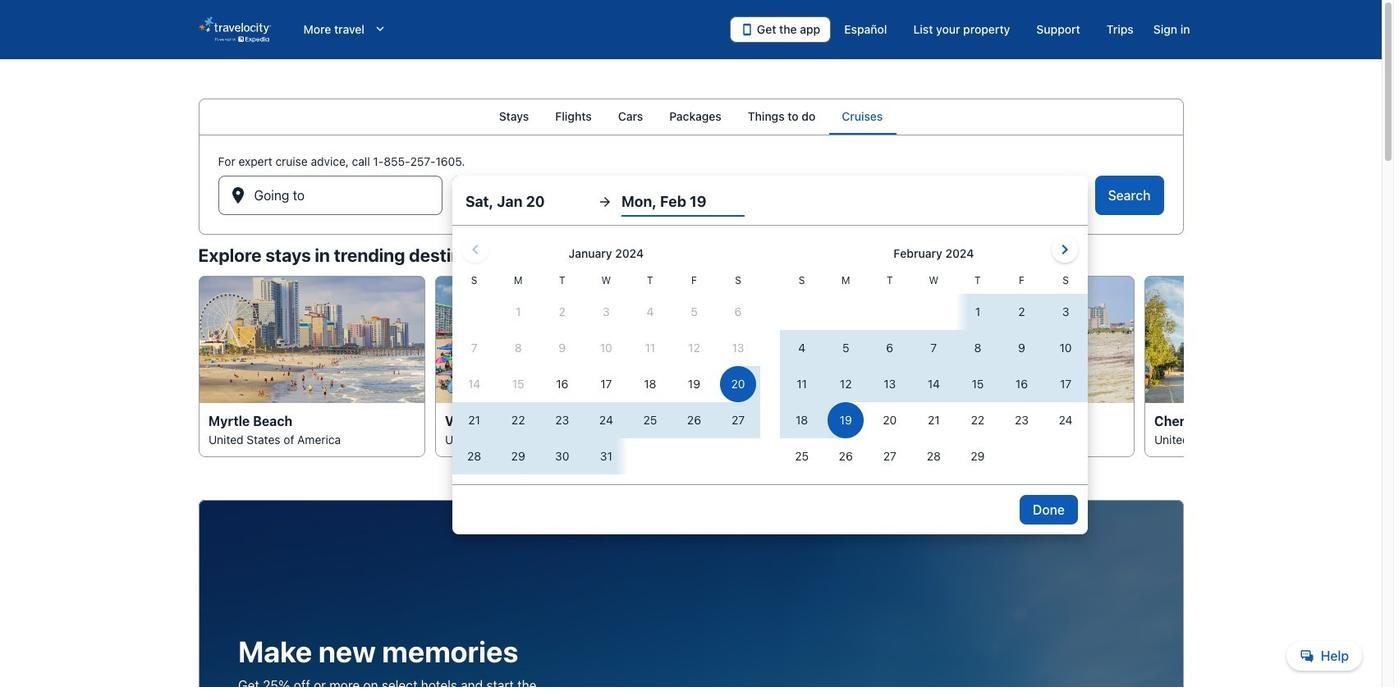 Task type: describe. For each thing, give the bounding box(es) containing it.
dillsboro image
[[1144, 276, 1371, 403]]

north myrtle beach showing a beach, a coastal town and general coastal views image
[[908, 276, 1134, 403]]

wilmington showing an administrative buidling image
[[671, 276, 898, 403]]

previous month image
[[465, 240, 485, 259]]

travelocity logo image
[[198, 16, 271, 43]]

download the app button image
[[741, 23, 754, 36]]



Task type: vqa. For each thing, say whether or not it's contained in the screenshot.
NORTH MYRTLE BEACH SHOWING A BEACH, A COASTAL TOWN AND GENERAL COASTAL VIEWS IMAGE
yes



Task type: locate. For each thing, give the bounding box(es) containing it.
tab list
[[198, 99, 1184, 135]]

virginia beach showing a beach, general coastal views and a coastal town image
[[435, 276, 661, 403]]

show previous card image
[[188, 357, 208, 377]]

show next card image
[[1174, 357, 1194, 377]]

myrtle beach showing general coastal views, swimming and a city image
[[198, 276, 425, 403]]

main content
[[0, 99, 1382, 687]]

next month image
[[1055, 240, 1075, 259]]



